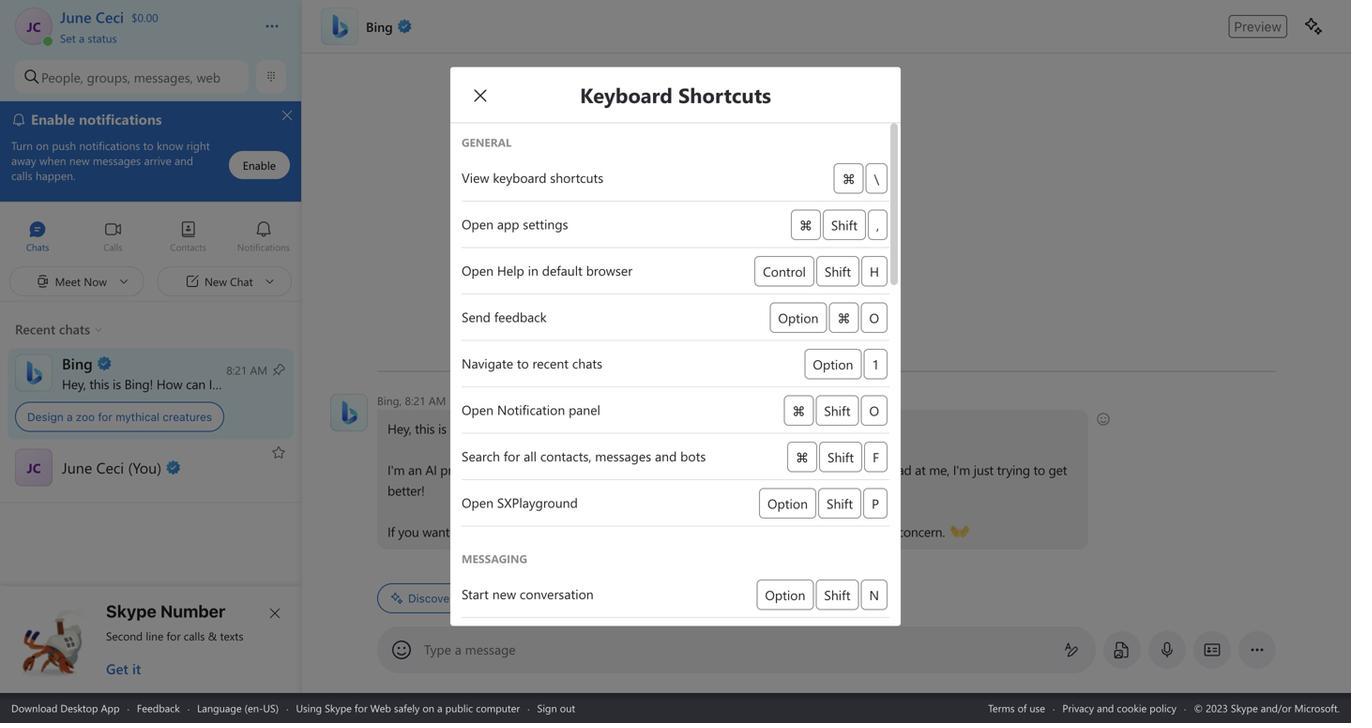 Task type: vqa. For each thing, say whether or not it's contained in the screenshot.
Search text field
no



Task type: describe. For each thing, give the bounding box(es) containing it.
concern.
[[898, 523, 945, 541]]

using skype for web safely on a public computer
[[296, 702, 520, 716]]

something
[[731, 461, 791, 479]]

privacy and cookie policy link
[[1063, 702, 1177, 716]]

weird.
[[794, 461, 828, 479]]

me,
[[929, 461, 950, 479]]

language
[[197, 702, 242, 716]]

people, groups, messages, web
[[41, 68, 221, 86]]

weather?
[[795, 591, 839, 606]]

open app settings. command shift comma element
[[450, 206, 901, 248]]

send feedback. option command o element
[[450, 298, 901, 341]]

using skype for web safely on a public computer link
[[296, 702, 520, 716]]

if
[[640, 523, 647, 541]]

.
[[608, 523, 610, 541]]

on
[[423, 702, 435, 716]]

what's the weather?
[[740, 591, 839, 606]]

groups,
[[87, 68, 130, 86]]

Type a message text field
[[425, 641, 1049, 660]]

ai
[[425, 461, 437, 479]]

newtopic . and if you want to give me feedback, just report a concern.
[[555, 523, 949, 541]]

0 vertical spatial this
[[89, 375, 109, 393]]

type a message
[[424, 641, 516, 658]]

i'm an ai preview, so i'm still learning. sometimes i might say something weird. don't get mad at me, i'm just trying to get better! if you want to start over, type
[[388, 461, 1071, 541]]

1 horizontal spatial bing
[[450, 420, 476, 437]]

creatures
[[163, 411, 212, 424]]

set a status button
[[60, 26, 246, 46]]

language (en-us)
[[197, 702, 279, 716]]

1 vertical spatial is
[[438, 420, 447, 437]]

download desktop app link
[[11, 702, 120, 716]]

3 i'm from the left
[[953, 461, 971, 479]]

1 vertical spatial skype
[[325, 702, 352, 716]]

8:21
[[405, 393, 426, 408]]

learning.
[[548, 461, 597, 479]]

2 get from the left
[[1049, 461, 1067, 479]]

terms of use
[[988, 702, 1045, 716]]

sometimes
[[600, 461, 663, 479]]

get it
[[106, 660, 141, 679]]

number
[[160, 602, 225, 622]]

download desktop app
[[11, 702, 120, 716]]

out
[[560, 702, 575, 716]]

newtopic
[[555, 523, 608, 541]]

web
[[197, 68, 221, 86]]

me!
[[592, 591, 610, 606]]

1 vertical spatial how
[[483, 420, 509, 437]]

(openhands)
[[951, 522, 1021, 539]]

skype number element
[[16, 602, 286, 679]]

terms of use link
[[988, 702, 1045, 716]]

0 horizontal spatial just
[[826, 523, 846, 541]]

0 vertical spatial for
[[98, 411, 112, 424]]

if
[[388, 523, 395, 541]]

inspire me!
[[556, 591, 610, 606]]

0 vertical spatial is
[[113, 375, 121, 393]]

cookie
[[1117, 702, 1147, 716]]

a right on
[[437, 702, 443, 716]]

0 vertical spatial bing
[[124, 375, 150, 393]]

message
[[465, 641, 516, 658]]

for for second line for calls & texts
[[167, 629, 181, 644]]

discover
[[408, 592, 454, 605]]

a for zoo
[[67, 411, 73, 424]]

search for all contacts, messages and bots. command shift f element
[[450, 438, 901, 481]]

2 want from the left
[[675, 523, 702, 541]]

an
[[408, 461, 422, 479]]

0 horizontal spatial help
[[216, 375, 240, 393]]

web
[[370, 702, 391, 716]]

inspire me! button
[[544, 584, 622, 614]]

navigate to recent chats. option 1 element
[[450, 345, 901, 388]]

type
[[424, 641, 451, 658]]

second line for calls & texts
[[106, 629, 243, 644]]

set
[[60, 31, 76, 46]]

us)
[[263, 702, 279, 716]]

bing, 8:21 am
[[377, 393, 446, 408]]

and
[[614, 523, 637, 541]]

better!
[[388, 482, 425, 499]]

0 horizontal spatial can
[[186, 375, 206, 393]]

what's
[[740, 591, 773, 606]]

mad
[[887, 461, 912, 479]]

over,
[[497, 523, 523, 541]]

1 vertical spatial this
[[415, 420, 435, 437]]

0 vertical spatial today?
[[268, 375, 305, 393]]

want inside i'm an ai preview, so i'm still learning. sometimes i might say something weird. don't get mad at me, i'm just trying to get better! if you want to start over, type
[[423, 523, 450, 541]]

magic
[[492, 592, 524, 605]]

policy
[[1150, 702, 1177, 716]]

&
[[208, 629, 217, 644]]

safely
[[394, 702, 420, 716]]

0 horizontal spatial skype
[[106, 602, 157, 622]]

design a zoo for mythical creatures
[[27, 411, 212, 424]]

open help in default browser. control shift h element
[[450, 252, 901, 295]]

1 vertical spatial i
[[536, 420, 539, 437]]

a right report
[[888, 523, 894, 541]]

discover bing's magic
[[408, 592, 524, 605]]

still
[[526, 461, 545, 479]]



Task type: locate. For each thing, give the bounding box(es) containing it.
at
[[915, 461, 926, 479]]

texts
[[220, 629, 243, 644]]

second
[[106, 629, 143, 644]]

1 vertical spatial bing
[[450, 420, 476, 437]]

1 horizontal spatial !
[[476, 420, 480, 437]]

a for status
[[79, 31, 85, 46]]

get
[[106, 660, 128, 679]]

line
[[146, 629, 164, 644]]

0 vertical spatial just
[[974, 461, 994, 479]]

status
[[88, 31, 117, 46]]

can up the still
[[513, 420, 532, 437]]

me
[[747, 523, 765, 541]]

0 horizontal spatial !
[[150, 375, 153, 393]]

this
[[89, 375, 109, 393], [415, 420, 435, 437]]

get right 'trying'
[[1049, 461, 1067, 479]]

desktop
[[60, 702, 98, 716]]

1 horizontal spatial want
[[675, 523, 702, 541]]

1 vertical spatial hey,
[[388, 420, 412, 437]]

a left zoo
[[67, 411, 73, 424]]

download
[[11, 702, 58, 716]]

skype right using
[[325, 702, 352, 716]]

terms
[[988, 702, 1015, 716]]

for right line
[[167, 629, 181, 644]]

for for using skype for web safely on a public computer
[[355, 702, 368, 716]]

open notification panel. command shift o element
[[450, 391, 901, 434]]

i up 'creatures'
[[209, 375, 212, 393]]

design
[[27, 411, 63, 424]]

to left give
[[706, 523, 717, 541]]

hey,
[[62, 375, 86, 393], [388, 420, 412, 437]]

this down the 8:21
[[415, 420, 435, 437]]

hey, this is bing ! how can i help you today? up 'creatures'
[[62, 375, 308, 393]]

open sxplayground. option shift p element
[[450, 484, 901, 527]]

is up design a zoo for mythical creatures
[[113, 375, 121, 393]]

am
[[429, 393, 446, 408]]

public
[[445, 702, 473, 716]]

people,
[[41, 68, 83, 86]]

so
[[489, 461, 502, 479]]

1 i'm from the left
[[388, 461, 405, 479]]

how up 'creatures'
[[157, 375, 183, 393]]

for
[[98, 411, 112, 424], [167, 629, 181, 644], [355, 702, 368, 716]]

it
[[132, 660, 141, 679]]

1 horizontal spatial this
[[415, 420, 435, 437]]

0 vertical spatial skype
[[106, 602, 157, 622]]

2 vertical spatial i
[[666, 461, 669, 479]]

bing's
[[457, 592, 489, 605]]

0 horizontal spatial hey,
[[62, 375, 86, 393]]

bing
[[124, 375, 150, 393], [450, 420, 476, 437]]

0 horizontal spatial for
[[98, 411, 112, 424]]

just inside i'm an ai preview, so i'm still learning. sometimes i might say something weird. don't get mad at me, i'm just trying to get better! if you want to start over, type
[[974, 461, 994, 479]]

feedback
[[137, 702, 180, 716]]

1 horizontal spatial is
[[438, 420, 447, 437]]

how
[[157, 375, 183, 393], [483, 420, 509, 437]]

2 horizontal spatial to
[[1034, 461, 1045, 479]]

computer
[[476, 702, 520, 716]]

1 vertical spatial can
[[513, 420, 532, 437]]

i up the still
[[536, 420, 539, 437]]

today?
[[268, 375, 305, 393], [595, 420, 632, 437]]

mythical
[[116, 411, 159, 424]]

0 horizontal spatial is
[[113, 375, 121, 393]]

bing up preview,
[[450, 420, 476, 437]]

1 vertical spatial !
[[476, 420, 480, 437]]

help
[[216, 375, 240, 393], [542, 420, 567, 437]]

start new conversation. option shift n element
[[450, 576, 901, 618]]

i inside i'm an ai preview, so i'm still learning. sometimes i might say something weird. don't get mad at me, i'm just trying to get better! if you want to start over, type
[[666, 461, 669, 479]]

hey, this is bing ! how can i help you today? up so
[[388, 420, 635, 437]]

just
[[974, 461, 994, 479], [826, 523, 846, 541]]

2 horizontal spatial for
[[355, 702, 368, 716]]

0 horizontal spatial bing
[[124, 375, 150, 393]]

just left 'trying'
[[974, 461, 994, 479]]

bing up mythical
[[124, 375, 150, 393]]

0 horizontal spatial i'm
[[388, 461, 405, 479]]

get left mad on the bottom right of page
[[865, 461, 883, 479]]

1 vertical spatial just
[[826, 523, 846, 541]]

bing,
[[377, 393, 402, 408]]

preview,
[[440, 461, 486, 479]]

using
[[296, 702, 322, 716]]

just left report
[[826, 523, 846, 541]]

this up zoo
[[89, 375, 109, 393]]

1 horizontal spatial hey,
[[388, 420, 412, 437]]

0 vertical spatial can
[[186, 375, 206, 393]]

to left "start"
[[453, 523, 465, 541]]

1 horizontal spatial to
[[706, 523, 717, 541]]

set a status
[[60, 31, 117, 46]]

0 horizontal spatial this
[[89, 375, 109, 393]]

1 horizontal spatial hey, this is bing ! how can i help you today?
[[388, 420, 635, 437]]

skype up second
[[106, 602, 157, 622]]

a right type
[[455, 641, 462, 658]]

0 horizontal spatial i
[[209, 375, 212, 393]]

1 vertical spatial for
[[167, 629, 181, 644]]

i'm right so
[[506, 461, 523, 479]]

don't
[[831, 461, 861, 479]]

the
[[776, 591, 792, 606]]

skype number
[[106, 602, 225, 622]]

0 horizontal spatial get
[[865, 461, 883, 479]]

app
[[101, 702, 120, 716]]

inspire
[[556, 591, 589, 606]]

0 horizontal spatial hey, this is bing ! how can i help you today?
[[62, 375, 308, 393]]

0 vertical spatial hey,
[[62, 375, 86, 393]]

trying
[[997, 461, 1030, 479]]

0 vertical spatial !
[[150, 375, 153, 393]]

a for message
[[455, 641, 462, 658]]

i'm left an
[[388, 461, 405, 479]]

use
[[1030, 702, 1045, 716]]

(smileeyes)
[[637, 419, 699, 436]]

! up preview,
[[476, 420, 480, 437]]

how up so
[[483, 420, 509, 437]]

view keyboard shortcuts. command \ element
[[450, 159, 901, 202]]

give
[[721, 523, 744, 541]]

0 vertical spatial how
[[157, 375, 183, 393]]

can up 'creatures'
[[186, 375, 206, 393]]

messages,
[[134, 68, 193, 86]]

zoo
[[76, 411, 95, 424]]

1 horizontal spatial help
[[542, 420, 567, 437]]

calls
[[184, 629, 205, 644]]

2 horizontal spatial i
[[666, 461, 669, 479]]

0 vertical spatial hey, this is bing ! how can i help you today?
[[62, 375, 308, 393]]

i left might
[[666, 461, 669, 479]]

to right 'trying'
[[1034, 461, 1045, 479]]

1 vertical spatial today?
[[595, 420, 632, 437]]

1 horizontal spatial i
[[536, 420, 539, 437]]

start
[[468, 523, 494, 541]]

i
[[209, 375, 212, 393], [536, 420, 539, 437], [666, 461, 669, 479]]

i'm right me,
[[953, 461, 971, 479]]

2 vertical spatial for
[[355, 702, 368, 716]]

skype
[[106, 602, 157, 622], [325, 702, 352, 716]]

a inside button
[[79, 31, 85, 46]]

for inside skype number element
[[167, 629, 181, 644]]

1 get from the left
[[865, 461, 883, 479]]

is down am
[[438, 420, 447, 437]]

want left "start"
[[423, 523, 450, 541]]

get
[[865, 461, 883, 479], [1049, 461, 1067, 479]]

0 horizontal spatial how
[[157, 375, 183, 393]]

privacy
[[1063, 702, 1094, 716]]

0 vertical spatial help
[[216, 375, 240, 393]]

0 vertical spatial i
[[209, 375, 212, 393]]

language (en-us) link
[[197, 702, 279, 716]]

for left web
[[355, 702, 368, 716]]

!
[[150, 375, 153, 393], [476, 420, 480, 437]]

tab list
[[0, 212, 301, 264]]

1 horizontal spatial for
[[167, 629, 181, 644]]

of
[[1018, 702, 1027, 716]]

feedback link
[[137, 702, 180, 716]]

! up mythical
[[150, 375, 153, 393]]

for right zoo
[[98, 411, 112, 424]]

2 horizontal spatial i'm
[[953, 461, 971, 479]]

what's the weather? button
[[728, 584, 851, 614]]

might
[[673, 461, 706, 479]]

0 horizontal spatial today?
[[268, 375, 305, 393]]

privacy and cookie policy
[[1063, 702, 1177, 716]]

you inside i'm an ai preview, so i'm still learning. sometimes i might say something weird. don't get mad at me, i'm just trying to get better! if you want to start over, type
[[398, 523, 419, 541]]

1 horizontal spatial can
[[513, 420, 532, 437]]

2 i'm from the left
[[506, 461, 523, 479]]

(en-
[[245, 702, 263, 716]]

1 horizontal spatial how
[[483, 420, 509, 437]]

want
[[423, 523, 450, 541], [675, 523, 702, 541]]

want left give
[[675, 523, 702, 541]]

0 horizontal spatial want
[[423, 523, 450, 541]]

sign out
[[537, 702, 575, 716]]

1 horizontal spatial i'm
[[506, 461, 523, 479]]

1 vertical spatial help
[[542, 420, 567, 437]]

1 want from the left
[[423, 523, 450, 541]]

sign
[[537, 702, 557, 716]]

hey, this is bing ! how can i help you today?
[[62, 375, 308, 393], [388, 420, 635, 437]]

you
[[244, 375, 264, 393], [570, 420, 591, 437], [398, 523, 419, 541], [651, 523, 672, 541]]

1 horizontal spatial skype
[[325, 702, 352, 716]]

1 horizontal spatial get
[[1049, 461, 1067, 479]]

say
[[709, 461, 727, 479]]

is
[[113, 375, 121, 393], [438, 420, 447, 437]]

hey, down bing,
[[388, 420, 412, 437]]

feedback,
[[769, 523, 823, 541]]

1 horizontal spatial today?
[[595, 420, 632, 437]]

0 horizontal spatial to
[[453, 523, 465, 541]]

and
[[1097, 702, 1114, 716]]

1 vertical spatial hey, this is bing ! how can i help you today?
[[388, 420, 635, 437]]

a right set
[[79, 31, 85, 46]]

hey, up zoo
[[62, 375, 86, 393]]

a
[[79, 31, 85, 46], [67, 411, 73, 424], [888, 523, 894, 541], [455, 641, 462, 658], [437, 702, 443, 716]]

1 horizontal spatial just
[[974, 461, 994, 479]]



